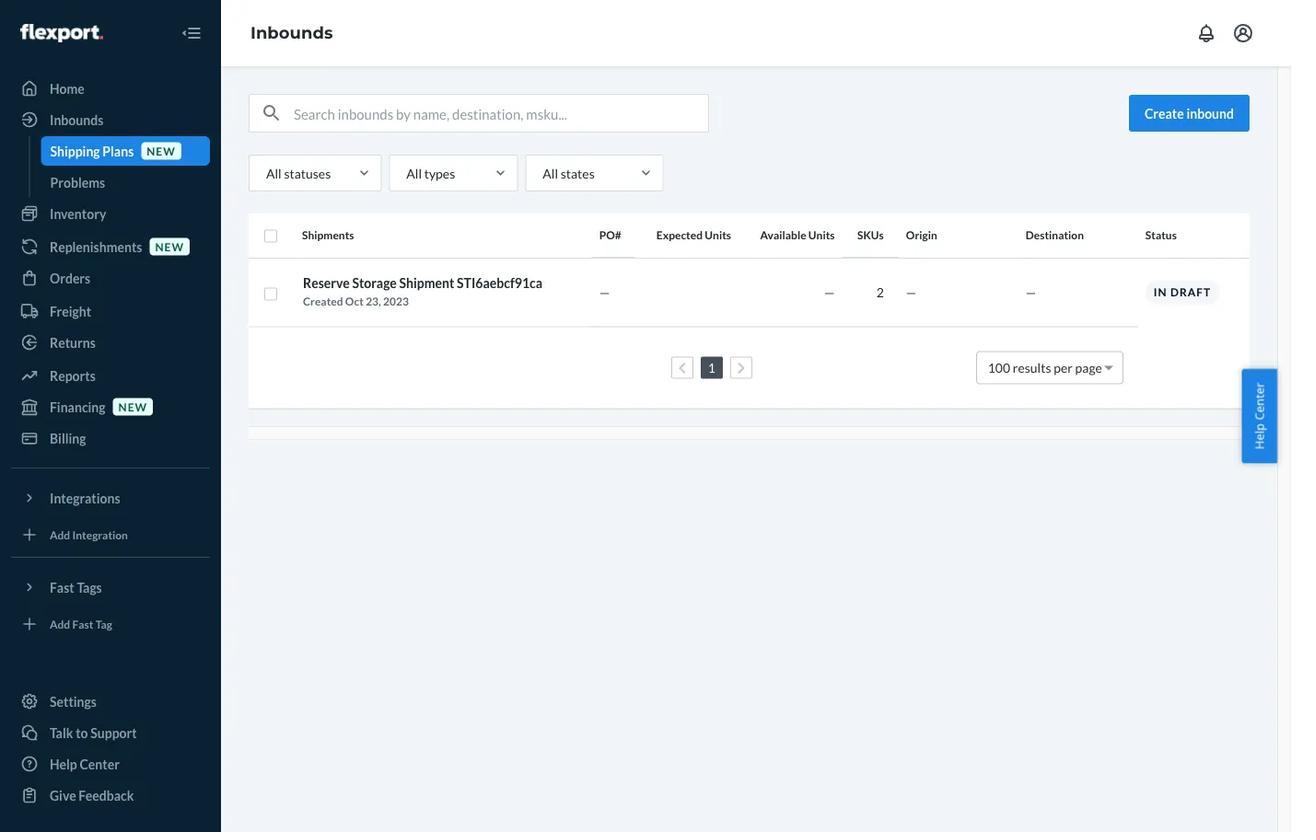 Task type: vqa. For each thing, say whether or not it's contained in the screenshot.
Help Center in button
yes



Task type: describe. For each thing, give the bounding box(es) containing it.
freight link
[[11, 297, 210, 326]]

destination
[[1026, 229, 1084, 242]]

1 vertical spatial center
[[80, 757, 120, 772]]

status
[[1145, 229, 1177, 242]]

home
[[50, 81, 85, 96]]

add integration link
[[11, 520, 210, 550]]

center inside "button"
[[1251, 383, 1268, 421]]

available units
[[760, 229, 835, 242]]

reports link
[[11, 361, 210, 390]]

settings link
[[11, 687, 210, 716]]

help center inside "button"
[[1251, 383, 1268, 450]]

0 horizontal spatial inbounds link
[[11, 105, 210, 134]]

new for replenishments
[[155, 240, 184, 253]]

all states
[[543, 165, 595, 181]]

freight
[[50, 303, 91, 319]]

1 horizontal spatial inbounds
[[250, 23, 333, 43]]

integration
[[72, 528, 128, 541]]

chevron left image
[[678, 362, 686, 375]]

0 horizontal spatial help center
[[50, 757, 120, 772]]

add integration
[[50, 528, 128, 541]]

skus
[[857, 229, 884, 242]]

help center link
[[11, 750, 210, 779]]

fast inside dropdown button
[[50, 580, 74, 595]]

units for expected units
[[705, 229, 731, 242]]

create
[[1145, 105, 1184, 121]]

chevron right image
[[737, 362, 745, 375]]

talk
[[50, 725, 73, 741]]

give feedback button
[[11, 781, 210, 810]]

replenishments
[[50, 239, 142, 255]]

shipping plans
[[50, 143, 134, 159]]

billing link
[[11, 424, 210, 453]]

to
[[76, 725, 88, 741]]

close navigation image
[[181, 22, 203, 44]]

plans
[[102, 143, 134, 159]]

draft
[[1170, 286, 1211, 299]]

2
[[876, 285, 884, 300]]

origin
[[906, 229, 937, 242]]

reserve storage shipment sti6aebcf91ca created oct 23, 2023
[[303, 275, 543, 308]]

all for all types
[[406, 165, 422, 181]]

available
[[760, 229, 806, 242]]

oct
[[345, 295, 364, 308]]

po#
[[599, 229, 621, 242]]

all for all states
[[543, 165, 558, 181]]

all statuses
[[266, 165, 331, 181]]

storage
[[352, 275, 397, 291]]

integrations button
[[11, 483, 210, 513]]

add fast tag
[[50, 617, 112, 631]]

integrations
[[50, 490, 120, 506]]

support
[[90, 725, 137, 741]]

inventory link
[[11, 199, 210, 228]]

add for add fast tag
[[50, 617, 70, 631]]

inbound
[[1187, 105, 1234, 121]]

fast tags button
[[11, 573, 210, 602]]

inventory
[[50, 206, 106, 221]]

Search inbounds by name, destination, msku... text field
[[294, 95, 708, 132]]



Task type: locate. For each thing, give the bounding box(es) containing it.
add down fast tags
[[50, 617, 70, 631]]

1 horizontal spatial inbounds link
[[250, 23, 333, 43]]

1 horizontal spatial units
[[808, 229, 835, 242]]

0 vertical spatial inbounds
[[250, 23, 333, 43]]

1 units from the left
[[705, 229, 731, 242]]

0 vertical spatial fast
[[50, 580, 74, 595]]

open notifications image
[[1195, 22, 1217, 44]]

in draft
[[1154, 286, 1211, 299]]

units right the available
[[808, 229, 835, 242]]

statuses
[[284, 165, 331, 181]]

help inside "button"
[[1251, 424, 1268, 450]]

new
[[147, 144, 176, 157], [155, 240, 184, 253], [118, 400, 147, 413]]

expected units
[[656, 229, 731, 242]]

new down reports link
[[118, 400, 147, 413]]

page
[[1075, 360, 1102, 376]]

states
[[561, 165, 595, 181]]

fast tags
[[50, 580, 102, 595]]

expected
[[656, 229, 703, 242]]

add left integration
[[50, 528, 70, 541]]

2023
[[383, 295, 409, 308]]

— down po#
[[599, 285, 610, 300]]

problems link
[[41, 168, 210, 197]]

orders link
[[11, 263, 210, 293]]

units for available units
[[808, 229, 835, 242]]

tag
[[96, 617, 112, 631]]

2 — from the left
[[824, 285, 835, 300]]

0 vertical spatial help
[[1251, 424, 1268, 450]]

per
[[1054, 360, 1073, 376]]

flexport logo image
[[20, 24, 103, 42]]

— left 2
[[824, 285, 835, 300]]

2 units from the left
[[808, 229, 835, 242]]

sti6aebcf91ca
[[457, 275, 543, 291]]

results
[[1013, 360, 1051, 376]]

new for shipping plans
[[147, 144, 176, 157]]

help
[[1251, 424, 1268, 450], [50, 757, 77, 772]]

3 all from the left
[[543, 165, 558, 181]]

fast
[[50, 580, 74, 595], [72, 617, 93, 631]]

2 all from the left
[[406, 165, 422, 181]]

units
[[705, 229, 731, 242], [808, 229, 835, 242]]

100 results per page option
[[988, 360, 1102, 376]]

all left types
[[406, 165, 422, 181]]

1 vertical spatial add
[[50, 617, 70, 631]]

all
[[266, 165, 282, 181], [406, 165, 422, 181], [543, 165, 558, 181]]

settings
[[50, 694, 97, 710]]

help center button
[[1242, 369, 1277, 464]]

0 horizontal spatial center
[[80, 757, 120, 772]]

1 vertical spatial help
[[50, 757, 77, 772]]

3 — from the left
[[906, 285, 917, 300]]

2 vertical spatial new
[[118, 400, 147, 413]]

0 vertical spatial center
[[1251, 383, 1268, 421]]

fast left the tags
[[50, 580, 74, 595]]

shipping
[[50, 143, 100, 159]]

add inside 'link'
[[50, 528, 70, 541]]

square image
[[263, 287, 278, 302]]

23,
[[366, 295, 381, 308]]

—
[[599, 285, 610, 300], [824, 285, 835, 300], [906, 285, 917, 300], [1026, 285, 1036, 300]]

create inbound
[[1145, 105, 1234, 121]]

returns
[[50, 335, 96, 350]]

talk to support button
[[11, 718, 210, 748]]

new right plans
[[147, 144, 176, 157]]

0 vertical spatial new
[[147, 144, 176, 157]]

square image
[[263, 229, 278, 244]]

— right 2
[[906, 285, 917, 300]]

1 horizontal spatial help
[[1251, 424, 1268, 450]]

1 horizontal spatial all
[[406, 165, 422, 181]]

feedback
[[79, 788, 134, 804]]

all types
[[406, 165, 455, 181]]

1 vertical spatial fast
[[72, 617, 93, 631]]

give feedback
[[50, 788, 134, 804]]

2 add from the top
[[50, 617, 70, 631]]

0 horizontal spatial all
[[266, 165, 282, 181]]

1
[[708, 360, 716, 376]]

0 vertical spatial add
[[50, 528, 70, 541]]

help center
[[1251, 383, 1268, 450], [50, 757, 120, 772]]

add
[[50, 528, 70, 541], [50, 617, 70, 631]]

1 horizontal spatial center
[[1251, 383, 1268, 421]]

100
[[988, 360, 1010, 376]]

1 horizontal spatial help center
[[1251, 383, 1268, 450]]

reports
[[50, 368, 96, 384]]

center
[[1251, 383, 1268, 421], [80, 757, 120, 772]]

0 horizontal spatial inbounds
[[50, 112, 103, 128]]

0 horizontal spatial units
[[705, 229, 731, 242]]

inbounds
[[250, 23, 333, 43], [50, 112, 103, 128]]

— down destination
[[1026, 285, 1036, 300]]

reserve
[[303, 275, 350, 291]]

2 horizontal spatial all
[[543, 165, 558, 181]]

1 all from the left
[[266, 165, 282, 181]]

units right expected
[[705, 229, 731, 242]]

in
[[1154, 286, 1167, 299]]

all left statuses
[[266, 165, 282, 181]]

1 vertical spatial inbounds
[[50, 112, 103, 128]]

all left states
[[543, 165, 558, 181]]

financing
[[50, 399, 106, 415]]

shipments
[[302, 229, 354, 242]]

new for financing
[[118, 400, 147, 413]]

fast left tag
[[72, 617, 93, 631]]

created
[[303, 295, 343, 308]]

add fast tag link
[[11, 610, 210, 639]]

billing
[[50, 431, 86, 446]]

returns link
[[11, 328, 210, 357]]

1 vertical spatial inbounds link
[[11, 105, 210, 134]]

open account menu image
[[1232, 22, 1254, 44]]

0 vertical spatial help center
[[1251, 383, 1268, 450]]

give
[[50, 788, 76, 804]]

1 vertical spatial help center
[[50, 757, 120, 772]]

add for add integration
[[50, 528, 70, 541]]

problems
[[50, 175, 105, 190]]

0 horizontal spatial help
[[50, 757, 77, 772]]

1 add from the top
[[50, 528, 70, 541]]

inbounds link
[[250, 23, 333, 43], [11, 105, 210, 134]]

shipment
[[399, 275, 454, 291]]

orders
[[50, 270, 90, 286]]

new up orders link
[[155, 240, 184, 253]]

talk to support
[[50, 725, 137, 741]]

100 results per page
[[988, 360, 1102, 376]]

4 — from the left
[[1026, 285, 1036, 300]]

1 vertical spatial new
[[155, 240, 184, 253]]

types
[[424, 165, 455, 181]]

create inbound button
[[1129, 95, 1250, 132]]

tags
[[77, 580, 102, 595]]

1 — from the left
[[599, 285, 610, 300]]

0 vertical spatial inbounds link
[[250, 23, 333, 43]]

all for all statuses
[[266, 165, 282, 181]]

1 link
[[704, 360, 719, 376]]

home link
[[11, 74, 210, 103]]



